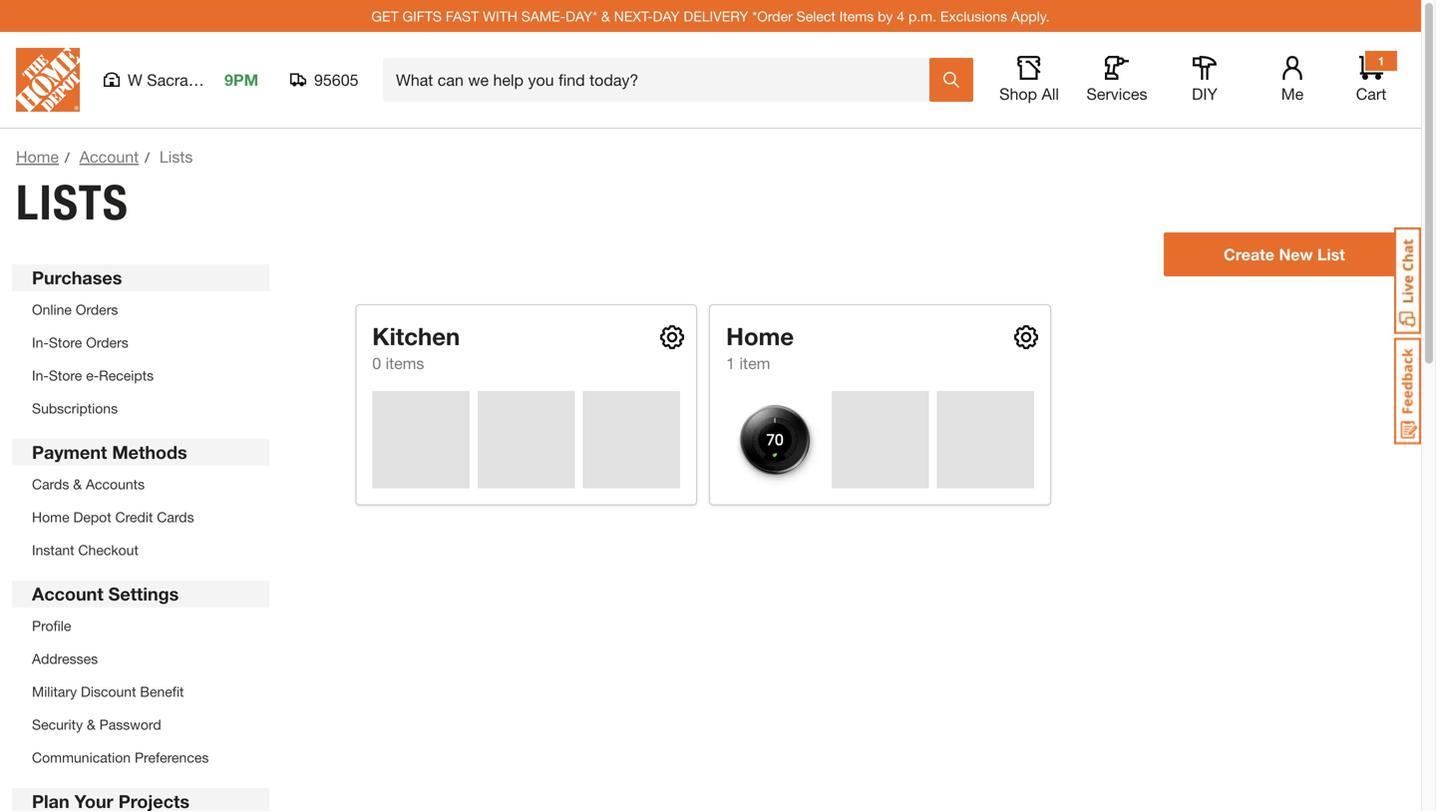 Task type: locate. For each thing, give the bounding box(es) containing it.
depot
[[73, 509, 111, 525]]

subscriptions
[[32, 400, 118, 417]]

1 horizontal spatial 1
[[1379, 54, 1385, 68]]

0 horizontal spatial cards
[[32, 476, 69, 492]]

online orders
[[32, 301, 118, 318]]

& down payment
[[73, 476, 82, 492]]

1 vertical spatial 1
[[727, 354, 735, 373]]

0 vertical spatial account
[[79, 147, 139, 166]]

2 store from the top
[[49, 367, 82, 384]]

account for account settings
[[32, 583, 103, 605]]

e-
[[86, 367, 99, 384]]

0 vertical spatial 1
[[1379, 54, 1385, 68]]

apply.
[[1012, 8, 1050, 24]]

purchases
[[32, 267, 122, 288]]

1 up "cart"
[[1379, 54, 1385, 68]]

2 horizontal spatial &
[[602, 8, 610, 24]]

settings image
[[661, 325, 685, 349]]

military discount benefit
[[32, 684, 184, 700]]

in- up subscriptions
[[32, 367, 49, 384]]

day*
[[566, 8, 598, 24]]

account for account link
[[79, 147, 139, 166]]

password
[[99, 716, 161, 733]]

1 vertical spatial home link
[[727, 321, 794, 351]]

subscriptions link
[[32, 400, 118, 417]]

1 in- from the top
[[32, 334, 49, 351]]

kitchen link
[[372, 321, 460, 351]]

1 vertical spatial &
[[73, 476, 82, 492]]

1 horizontal spatial &
[[87, 716, 96, 733]]

store left e-
[[49, 367, 82, 384]]

sacramento
[[147, 70, 234, 89]]

me
[[1282, 84, 1304, 103]]

home link for account
[[16, 147, 59, 166]]

orders up in-store orders link
[[76, 301, 118, 318]]

lists
[[160, 147, 193, 166]]

cart 1
[[1357, 54, 1387, 103]]

with
[[483, 8, 518, 24]]

live chat image
[[1395, 228, 1422, 334]]

services
[[1087, 84, 1148, 103]]

home link
[[16, 147, 59, 166], [727, 321, 794, 351]]

account up profile
[[32, 583, 103, 605]]

2 vertical spatial &
[[87, 716, 96, 733]]

2 vertical spatial home
[[32, 509, 69, 525]]

& right day*
[[602, 8, 610, 24]]

w
[[128, 70, 143, 89]]

orders up in-store e-receipts
[[86, 334, 128, 351]]

in-store e-receipts link
[[32, 367, 154, 384]]

home depot credit cards
[[32, 509, 194, 525]]

me button
[[1261, 56, 1325, 104]]

in-
[[32, 334, 49, 351], [32, 367, 49, 384]]

checkout
[[78, 542, 139, 558]]

in- down online
[[32, 334, 49, 351]]

2 in- from the top
[[32, 367, 49, 384]]

&
[[602, 8, 610, 24], [73, 476, 82, 492], [87, 716, 96, 733]]

& right security
[[87, 716, 96, 733]]

home up lists
[[16, 147, 59, 166]]

store
[[49, 334, 82, 351], [49, 367, 82, 384]]

in-store orders link
[[32, 334, 128, 351]]

1 vertical spatial in-
[[32, 367, 49, 384]]

1
[[1379, 54, 1385, 68], [727, 354, 735, 373]]

account settings
[[32, 583, 179, 605]]

cards down payment
[[32, 476, 69, 492]]

all
[[1042, 84, 1060, 103]]

1 vertical spatial cards
[[157, 509, 194, 525]]

delivery
[[684, 8, 749, 24]]

discount
[[81, 684, 136, 700]]

1 store from the top
[[49, 334, 82, 351]]

home link for 1  item
[[727, 321, 794, 351]]

profile
[[32, 618, 71, 634]]

& for password
[[87, 716, 96, 733]]

1 inside "home 1  item"
[[727, 354, 735, 373]]

0 horizontal spatial &
[[73, 476, 82, 492]]

accounts
[[86, 476, 145, 492]]

orders
[[76, 301, 118, 318], [86, 334, 128, 351]]

items
[[840, 8, 874, 24]]

1 vertical spatial store
[[49, 367, 82, 384]]

cards right credit
[[157, 509, 194, 525]]

1 horizontal spatial home link
[[727, 321, 794, 351]]

in-store orders
[[32, 334, 128, 351]]

receipts
[[99, 367, 154, 384]]

1 vertical spatial account
[[32, 583, 103, 605]]

0 vertical spatial orders
[[76, 301, 118, 318]]

0 vertical spatial in-
[[32, 334, 49, 351]]

What can we help you find today? search field
[[396, 59, 929, 101]]

in-store e-receipts
[[32, 367, 154, 384]]

w sacramento 9pm
[[128, 70, 259, 89]]

product image image
[[727, 391, 824, 489]]

p.m.
[[909, 8, 937, 24]]

home link up item
[[727, 321, 794, 351]]

home up instant on the bottom left of the page
[[32, 509, 69, 525]]

0 horizontal spatial home link
[[16, 147, 59, 166]]

fast
[[446, 8, 479, 24]]

payment methods
[[32, 442, 187, 463]]

payment
[[32, 442, 107, 463]]

create new list
[[1224, 245, 1346, 264]]

military discount benefit link
[[32, 684, 184, 700]]

store down "online orders" link
[[49, 334, 82, 351]]

store for e-
[[49, 367, 82, 384]]

home depot credit cards link
[[32, 509, 194, 525]]

addresses link
[[32, 651, 98, 667]]

0 vertical spatial cards
[[32, 476, 69, 492]]

1 inside cart 1
[[1379, 54, 1385, 68]]

communication preferences link
[[32, 749, 209, 766]]

military
[[32, 684, 77, 700]]

gifts
[[403, 8, 442, 24]]

0 vertical spatial &
[[602, 8, 610, 24]]

cards & accounts
[[32, 476, 145, 492]]

home
[[16, 147, 59, 166], [727, 322, 794, 350], [32, 509, 69, 525]]

0 horizontal spatial 1
[[727, 354, 735, 373]]

1  item link
[[727, 354, 771, 373]]

home up item
[[727, 322, 794, 350]]

1 vertical spatial home
[[727, 322, 794, 350]]

methods
[[112, 442, 187, 463]]

account
[[79, 147, 139, 166], [32, 583, 103, 605]]

0 vertical spatial home link
[[16, 147, 59, 166]]

home link up lists
[[16, 147, 59, 166]]

0 vertical spatial home
[[16, 147, 59, 166]]

item
[[740, 354, 771, 373]]

1 for cart
[[1379, 54, 1385, 68]]

account up lists
[[79, 147, 139, 166]]

95605
[[314, 70, 359, 89]]

home for home 1  item
[[727, 322, 794, 350]]

0 vertical spatial store
[[49, 334, 82, 351]]

1 left item
[[727, 354, 735, 373]]



Task type: vqa. For each thing, say whether or not it's contained in the screenshot.
bottommost that
no



Task type: describe. For each thing, give the bounding box(es) containing it.
instant
[[32, 542, 74, 558]]

the home depot logo image
[[16, 48, 80, 112]]

select
[[797, 8, 836, 24]]

in- for in-store orders
[[32, 334, 49, 351]]

1 horizontal spatial cards
[[157, 509, 194, 525]]

communication preferences
[[32, 749, 209, 766]]

security & password
[[32, 716, 161, 733]]

4
[[897, 8, 905, 24]]

security
[[32, 716, 83, 733]]

day
[[653, 8, 680, 24]]

settings image
[[1015, 325, 1039, 349]]

95605 button
[[290, 70, 359, 90]]

feedback link image
[[1395, 337, 1422, 445]]

credit
[[115, 509, 153, 525]]

lists
[[16, 174, 129, 232]]

cart
[[1357, 84, 1387, 103]]

list
[[1318, 245, 1346, 264]]

online orders link
[[32, 301, 118, 318]]

preferences
[[135, 749, 209, 766]]

create
[[1224, 245, 1275, 264]]

0
[[372, 354, 381, 373]]

same-
[[522, 8, 566, 24]]

services button
[[1086, 56, 1150, 104]]

in- for in-store e-receipts
[[32, 367, 49, 384]]

instant checkout link
[[32, 542, 139, 558]]

by
[[878, 8, 894, 24]]

home 1  item
[[727, 322, 794, 373]]

diy
[[1193, 84, 1218, 103]]

communication
[[32, 749, 131, 766]]

profile link
[[32, 618, 71, 634]]

*order
[[753, 8, 793, 24]]

shop all button
[[998, 56, 1062, 104]]

9pm
[[225, 70, 259, 89]]

benefit
[[140, 684, 184, 700]]

cards & accounts link
[[32, 476, 145, 492]]

kitchen
[[372, 322, 460, 350]]

get
[[372, 8, 399, 24]]

1 vertical spatial orders
[[86, 334, 128, 351]]

home for home depot credit cards
[[32, 509, 69, 525]]

home for home
[[16, 147, 59, 166]]

exclusions
[[941, 8, 1008, 24]]

settings
[[108, 583, 179, 605]]

kitchen 0  items
[[372, 322, 460, 373]]

items
[[386, 354, 425, 373]]

security & password link
[[32, 716, 161, 733]]

store for orders
[[49, 334, 82, 351]]

create new list button
[[1164, 233, 1406, 276]]

0  items link
[[372, 354, 425, 373]]

diy button
[[1173, 56, 1237, 104]]

account link
[[79, 147, 139, 166]]

online
[[32, 301, 72, 318]]

1 for home
[[727, 354, 735, 373]]

shop all
[[1000, 84, 1060, 103]]

new
[[1280, 245, 1314, 264]]

get gifts fast with same-day* & next-day delivery *order select items by 4 p.m. exclusions apply.
[[372, 8, 1050, 24]]

addresses
[[32, 651, 98, 667]]

& for accounts
[[73, 476, 82, 492]]

instant checkout
[[32, 542, 139, 558]]

next-
[[614, 8, 653, 24]]

shop
[[1000, 84, 1038, 103]]



